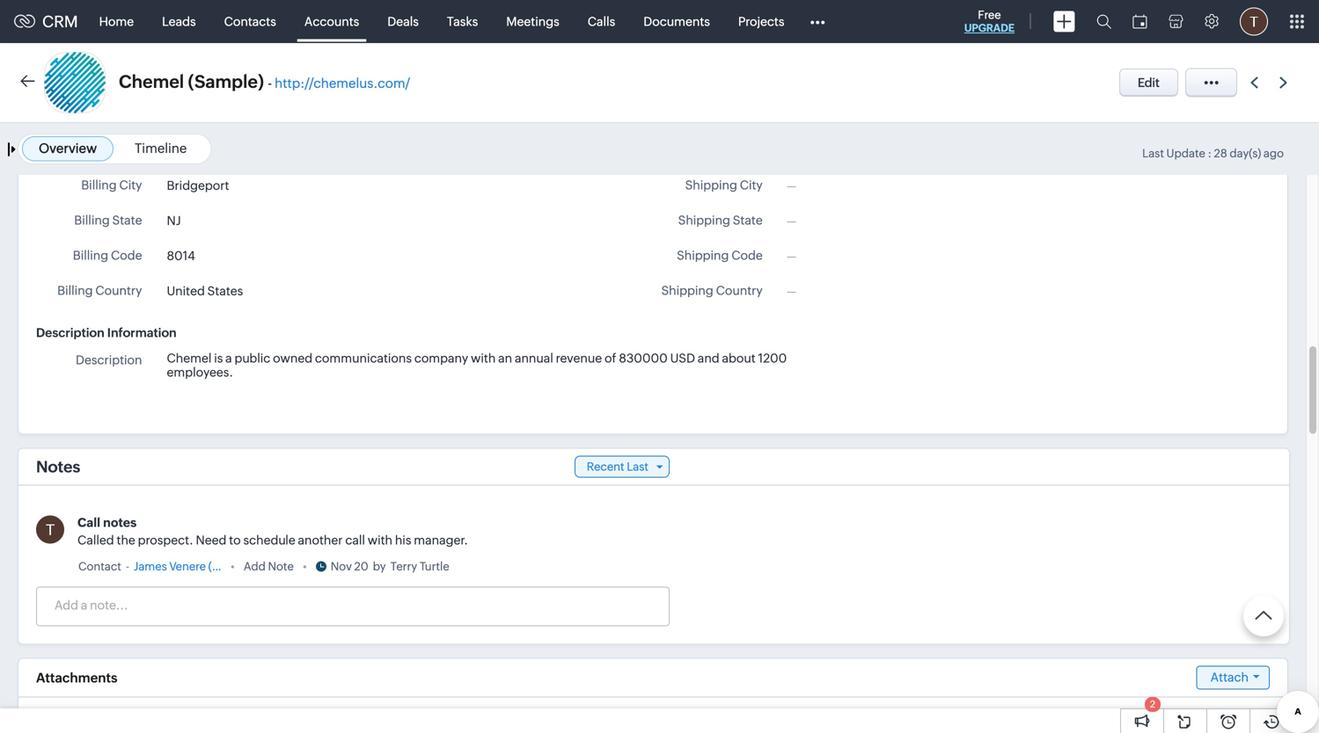 Task type: locate. For each thing, give the bounding box(es) containing it.
call notes called the prospect. need to schedule another call with his manager.
[[77, 516, 468, 548]]

8014
[[167, 249, 195, 263]]

billing down billing code
[[57, 284, 93, 298]]

james venere (sample) link
[[134, 558, 255, 576]]

0 vertical spatial last
[[1142, 147, 1164, 160]]

http://chemelus.com/
[[275, 76, 410, 91]]

chemel down leads link
[[119, 72, 184, 92]]

code
[[111, 249, 142, 263], [732, 249, 763, 263]]

1 vertical spatial description
[[76, 353, 142, 367]]

accounts link
[[290, 0, 373, 43]]

shipping down shipping code
[[661, 284, 714, 298]]

edit
[[1138, 76, 1160, 90]]

description
[[36, 326, 104, 340], [76, 353, 142, 367]]

city
[[119, 178, 142, 192], [740, 178, 763, 192]]

billing
[[81, 178, 117, 192], [74, 213, 110, 228], [73, 249, 108, 263], [57, 284, 93, 298]]

billing for billing code
[[73, 249, 108, 263]]

description down billing country
[[36, 326, 104, 340]]

0 vertical spatial chemel
[[119, 72, 184, 92]]

(sample)
[[188, 72, 264, 92], [208, 561, 255, 574]]

• left add
[[230, 561, 235, 574]]

billing for billing country
[[57, 284, 93, 298]]

chemel (sample) - http://chemelus.com/
[[119, 72, 410, 92]]

meetings link
[[492, 0, 574, 43]]

1 vertical spatial with
[[368, 534, 393, 548]]

to
[[229, 534, 241, 548]]

shipping for shipping country
[[661, 284, 714, 298]]

0 vertical spatial (sample)
[[188, 72, 264, 92]]

of
[[605, 352, 616, 366]]

shipping up shipping country at the top right
[[677, 249, 729, 263]]

830000
[[619, 352, 668, 366]]

1 horizontal spatial city
[[740, 178, 763, 192]]

shipping
[[685, 178, 737, 192], [678, 213, 730, 228], [677, 249, 729, 263], [661, 284, 714, 298]]

0 horizontal spatial state
[[112, 213, 142, 228]]

with left the an
[[471, 352, 496, 366]]

0 horizontal spatial last
[[627, 461, 649, 474]]

home
[[99, 15, 134, 29]]

state down billing city
[[112, 213, 142, 228]]

• right note
[[303, 561, 307, 574]]

last left the update on the right of page
[[1142, 147, 1164, 160]]

- inside the chemel (sample) - http://chemelus.com/
[[268, 76, 272, 91]]

upgrade
[[964, 22, 1015, 34]]

0 vertical spatial -
[[268, 76, 272, 91]]

overview
[[39, 141, 97, 156]]

with inside the call notes called the prospect. need to schedule another call with his manager.
[[368, 534, 393, 548]]

need
[[196, 534, 227, 548]]

1 vertical spatial (sample)
[[208, 561, 255, 574]]

communications
[[315, 352, 412, 366]]

0 horizontal spatial code
[[111, 249, 142, 263]]

1 horizontal spatial with
[[471, 352, 496, 366]]

1 horizontal spatial country
[[716, 284, 763, 298]]

documents
[[644, 15, 710, 29]]

2
[[1150, 700, 1156, 711]]

0 horizontal spatial with
[[368, 534, 393, 548]]

company
[[414, 352, 468, 366]]

timeline link
[[135, 141, 187, 156]]

leads
[[162, 15, 196, 29]]

1 vertical spatial chemel
[[167, 352, 212, 366]]

with left 'his'
[[368, 534, 393, 548]]

shipping up shipping code
[[678, 213, 730, 228]]

add note link
[[244, 558, 294, 576]]

Add a note... field
[[37, 597, 668, 615]]

shipping code
[[677, 249, 763, 263]]

state down shipping city
[[733, 213, 763, 228]]

2 state from the left
[[733, 213, 763, 228]]

1 horizontal spatial state
[[733, 213, 763, 228]]

billing for billing city
[[81, 178, 117, 192]]

code down 'billing state'
[[111, 249, 142, 263]]

overview link
[[39, 141, 97, 156]]

contacts link
[[210, 0, 290, 43]]

edit button
[[1119, 69, 1178, 97]]

(sample) down "contacts" link
[[188, 72, 264, 92]]

with inside chemel is a public owned communications company with an annual revenue of 830000 usd and about 1200 employees.
[[471, 352, 496, 366]]

billing up billing code
[[74, 213, 110, 228]]

country for billing country
[[95, 284, 142, 298]]

code down shipping state
[[732, 249, 763, 263]]

billing up billing country
[[73, 249, 108, 263]]

billing state
[[74, 213, 142, 228]]

country down billing code
[[95, 284, 142, 298]]

profile image
[[1240, 7, 1268, 36]]

by
[[373, 561, 386, 574]]

0 vertical spatial description
[[36, 326, 104, 340]]

1 horizontal spatial code
[[732, 249, 763, 263]]

last update : 28 day(s) ago
[[1142, 147, 1284, 160]]

country down shipping code
[[716, 284, 763, 298]]

by terry turtle
[[373, 561, 449, 574]]

state
[[112, 213, 142, 228], [733, 213, 763, 228]]

1 code from the left
[[111, 249, 142, 263]]

shipping for shipping code
[[677, 249, 729, 263]]

his
[[395, 534, 411, 548]]

notes
[[103, 516, 137, 530]]

turtle
[[420, 561, 449, 574]]

bridgeport
[[167, 179, 229, 193]]

attach
[[1211, 671, 1249, 685]]

free upgrade
[[964, 8, 1015, 34]]

chemel for is
[[167, 352, 212, 366]]

1 vertical spatial -
[[126, 561, 129, 574]]

0 horizontal spatial •
[[230, 561, 235, 574]]

0 horizontal spatial -
[[126, 561, 129, 574]]

search image
[[1097, 14, 1112, 29]]

add
[[244, 561, 266, 574]]

chemel for (sample)
[[119, 72, 184, 92]]

country
[[95, 284, 142, 298], [716, 284, 763, 298]]

contact
[[78, 561, 121, 574]]

0 vertical spatial with
[[471, 352, 496, 366]]

(sample) down to
[[208, 561, 255, 574]]

0 horizontal spatial country
[[95, 284, 142, 298]]

search element
[[1086, 0, 1122, 43]]

home link
[[85, 0, 148, 43]]

0 horizontal spatial city
[[119, 178, 142, 192]]

1 country from the left
[[95, 284, 142, 298]]

chemel inside chemel is a public owned communications company with an annual revenue of 830000 usd and about 1200 employees.
[[167, 352, 212, 366]]

free
[[978, 8, 1001, 22]]

code for shipping code
[[732, 249, 763, 263]]

1 horizontal spatial •
[[303, 561, 307, 574]]

and
[[698, 352, 720, 366]]

1200
[[758, 352, 787, 366]]

1 state from the left
[[112, 213, 142, 228]]

- down "contacts" link
[[268, 76, 272, 91]]

usd
[[670, 352, 695, 366]]

1 city from the left
[[119, 178, 142, 192]]

annual
[[515, 352, 553, 366]]

city up 'billing state'
[[119, 178, 142, 192]]

2 country from the left
[[716, 284, 763, 298]]

description down description information
[[76, 353, 142, 367]]

last right recent
[[627, 461, 649, 474]]

deals link
[[373, 0, 433, 43]]

venere
[[169, 561, 206, 574]]

2 city from the left
[[740, 178, 763, 192]]

1 horizontal spatial last
[[1142, 147, 1164, 160]]

last
[[1142, 147, 1164, 160], [627, 461, 649, 474]]

2 code from the left
[[732, 249, 763, 263]]

tasks
[[447, 15, 478, 29]]

chemel left is
[[167, 352, 212, 366]]

city up shipping state
[[740, 178, 763, 192]]

description for description information
[[36, 326, 104, 340]]

revenue
[[556, 352, 602, 366]]

employees.
[[167, 366, 233, 380]]

country for shipping country
[[716, 284, 763, 298]]

meetings
[[506, 15, 559, 29]]

shipping up shipping state
[[685, 178, 737, 192]]

tasks link
[[433, 0, 492, 43]]

1 horizontal spatial -
[[268, 76, 272, 91]]

billing up 'billing state'
[[81, 178, 117, 192]]

recent last
[[587, 461, 649, 474]]

manager.
[[414, 534, 468, 548]]

crm link
[[14, 13, 78, 31]]

state for shipping state
[[733, 213, 763, 228]]

- left james
[[126, 561, 129, 574]]

-
[[268, 76, 272, 91], [126, 561, 129, 574]]

nov 20
[[331, 561, 369, 574]]



Task type: describe. For each thing, give the bounding box(es) containing it.
chemel is a public owned communications company with an annual revenue of 830000 usd and about 1200 employees.
[[167, 352, 790, 380]]

james
[[134, 561, 167, 574]]

update
[[1167, 147, 1206, 160]]

recent
[[587, 461, 625, 474]]

states
[[207, 284, 243, 298]]

billing country
[[57, 284, 142, 298]]

calls link
[[574, 0, 629, 43]]

shipping country
[[661, 284, 763, 298]]

public
[[235, 352, 270, 366]]

contacts
[[224, 15, 276, 29]]

projects link
[[724, 0, 799, 43]]

description for description
[[76, 353, 142, 367]]

note
[[268, 561, 294, 574]]

is
[[214, 352, 223, 366]]

leads link
[[148, 0, 210, 43]]

Other Modules field
[[799, 7, 836, 36]]

1 vertical spatial last
[[627, 461, 649, 474]]

shipping city
[[685, 178, 763, 192]]

about
[[722, 352, 756, 366]]

create menu image
[[1053, 11, 1075, 32]]

code for billing code
[[111, 249, 142, 263]]

20
[[354, 561, 369, 574]]

2 • from the left
[[303, 561, 307, 574]]

contact - james venere (sample)
[[78, 561, 255, 574]]

billing code
[[73, 249, 142, 263]]

http://chemelus.com/ link
[[275, 76, 410, 91]]

prospect.
[[138, 534, 193, 548]]

shipping state
[[678, 213, 763, 228]]

ago
[[1264, 147, 1284, 160]]

shipping for shipping city
[[685, 178, 737, 192]]

description information
[[36, 326, 177, 340]]

calendar image
[[1133, 15, 1148, 29]]

state for billing state
[[112, 213, 142, 228]]

billing for billing state
[[74, 213, 110, 228]]

schedule
[[243, 534, 295, 548]]

nj
[[167, 214, 181, 228]]

crm
[[42, 13, 78, 31]]

owned
[[273, 352, 313, 366]]

nov
[[331, 561, 352, 574]]

notes
[[36, 458, 80, 476]]

1 • from the left
[[230, 561, 235, 574]]

city for shipping city
[[740, 178, 763, 192]]

terry
[[390, 561, 417, 574]]

deals
[[388, 15, 419, 29]]

united
[[167, 284, 205, 298]]

called
[[77, 534, 114, 548]]

attachments
[[36, 671, 117, 686]]

documents link
[[629, 0, 724, 43]]

united states
[[167, 284, 243, 298]]

city for billing city
[[119, 178, 142, 192]]

profile element
[[1229, 0, 1279, 43]]

call
[[77, 516, 100, 530]]

an
[[498, 352, 512, 366]]

a
[[225, 352, 232, 366]]

call
[[345, 534, 365, 548]]

28
[[1214, 147, 1228, 160]]

the
[[117, 534, 135, 548]]

accounts
[[304, 15, 359, 29]]

day(s)
[[1230, 147, 1261, 160]]

:
[[1208, 147, 1212, 160]]

information
[[107, 326, 177, 340]]

next record image
[[1280, 77, 1291, 88]]

billing city
[[81, 178, 142, 192]]

create menu element
[[1043, 0, 1086, 43]]

shipping for shipping state
[[678, 213, 730, 228]]

another
[[298, 534, 343, 548]]

previous record image
[[1251, 77, 1259, 88]]

timeline
[[135, 141, 187, 156]]

• add note •
[[230, 561, 307, 574]]

attach link
[[1197, 667, 1270, 690]]



Task type: vqa. For each thing, say whether or not it's contained in the screenshot.


